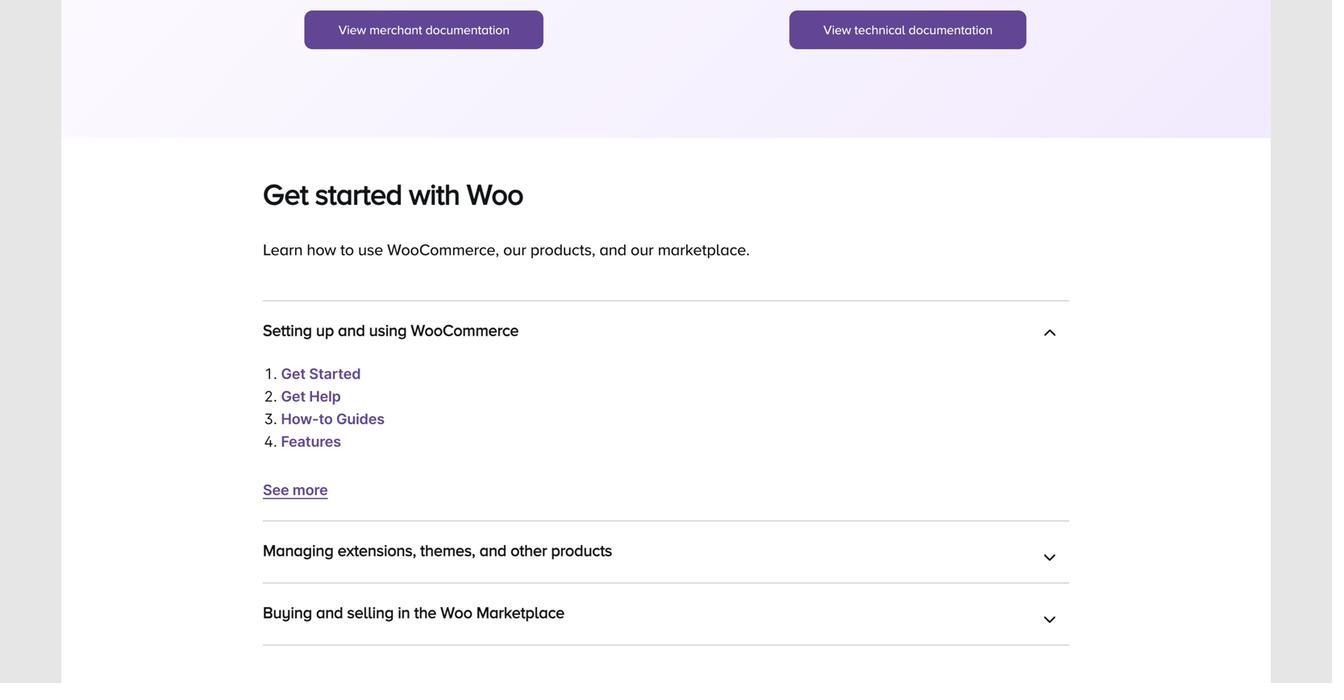 Task type: describe. For each thing, give the bounding box(es) containing it.
managing extensions, themes, and other products
[[263, 541, 612, 559]]

buying
[[263, 603, 312, 621]]

learn how to use woocommerce, our products, and our marketplace.
[[263, 240, 750, 259]]

payments
[[391, 630, 459, 648]]

themes
[[281, 608, 337, 625]]

how-to guides link
[[281, 410, 385, 428]]

documentation for view merchant documentation
[[425, 22, 510, 36]]

started
[[315, 178, 402, 210]]

themes,
[[420, 541, 476, 559]]

managing
[[263, 541, 334, 559]]

in
[[398, 603, 410, 621]]

chevron up image for setting up and using woocommerce
[[1044, 327, 1056, 343]]

setting up and using woocommerce
[[263, 321, 519, 339]]

2 our from the left
[[631, 240, 654, 259]]

merchant
[[369, 22, 422, 36]]

get help link
[[281, 388, 341, 405]]

get for get started with woo
[[263, 178, 308, 210]]

how-
[[281, 410, 319, 428]]

learn
[[263, 240, 303, 259]]

1 horizontal spatial to
[[340, 240, 354, 259]]

and left other
[[480, 541, 507, 559]]

marketplace
[[476, 603, 565, 621]]

woocommerce payments link
[[281, 630, 459, 648]]

to inside get started get help how-to guides features
[[319, 410, 333, 428]]

1 our from the left
[[503, 240, 526, 259]]

buying and selling in the woo marketplace
[[263, 603, 565, 621]]

view technical documentation link
[[790, 10, 1027, 49]]

using
[[369, 321, 407, 339]]

chevron up image for managing extensions, themes, and other products
[[1044, 547, 1056, 563]]

0 vertical spatial woocommerce
[[411, 321, 519, 339]]

features link
[[281, 433, 341, 451]]

get started with woo
[[263, 178, 523, 210]]

1 vertical spatial woo
[[441, 603, 472, 621]]

selling
[[347, 603, 394, 621]]

0 vertical spatial woo
[[467, 178, 523, 210]]



Task type: vqa. For each thing, say whether or not it's contained in the screenshot.
Managing
yes



Task type: locate. For each thing, give the bounding box(es) containing it.
documentation
[[425, 22, 510, 36], [909, 22, 993, 36]]

get started link
[[281, 365, 361, 383]]

2 chevron up image from the top
[[1044, 547, 1056, 563]]

see
[[263, 481, 289, 499]]

0 vertical spatial to
[[340, 240, 354, 259]]

documentation right merchant
[[425, 22, 510, 36]]

get up learn
[[263, 178, 308, 210]]

1 horizontal spatial woocommerce
[[411, 321, 519, 339]]

view technical documentation
[[824, 22, 993, 36]]

0 horizontal spatial our
[[503, 240, 526, 259]]

themes link
[[281, 608, 337, 625]]

see more
[[263, 481, 328, 499]]

our
[[503, 240, 526, 259], [631, 240, 654, 259]]

woocommerce down themes "link"
[[281, 630, 388, 648]]

marketplace.
[[658, 240, 750, 259]]

and left selling
[[316, 603, 343, 621]]

documentation for view technical documentation
[[909, 22, 993, 36]]

extensions,
[[338, 541, 416, 559]]

to
[[340, 240, 354, 259], [319, 410, 333, 428]]

get for get started get help how-to guides features
[[281, 365, 306, 383]]

2 view from the left
[[824, 22, 851, 36]]

woocommerce,
[[387, 240, 499, 259]]

view inside view merchant documentation link
[[338, 22, 366, 36]]

use
[[358, 240, 383, 259]]

get started get help how-to guides features
[[281, 365, 385, 451]]

view inside view technical documentation link
[[824, 22, 851, 36]]

chevron up image
[[1044, 609, 1056, 625]]

1 horizontal spatial documentation
[[909, 22, 993, 36]]

1 vertical spatial woocommerce
[[281, 630, 388, 648]]

0 vertical spatial get
[[263, 178, 308, 210]]

guides
[[336, 410, 385, 428]]

woo right the at left
[[441, 603, 472, 621]]

1 horizontal spatial view
[[824, 22, 851, 36]]

view left 'technical'
[[824, 22, 851, 36]]

to down help
[[319, 410, 333, 428]]

chevron up image
[[1044, 327, 1056, 343], [1044, 547, 1056, 563]]

other
[[511, 541, 547, 559]]

view left merchant
[[338, 22, 366, 36]]

themes woocommerce payments
[[281, 608, 459, 648]]

0 horizontal spatial woocommerce
[[281, 630, 388, 648]]

1 vertical spatial chevron up image
[[1044, 547, 1056, 563]]

technical
[[854, 22, 906, 36]]

more
[[293, 481, 328, 499]]

0 horizontal spatial to
[[319, 410, 333, 428]]

and right the up
[[338, 321, 365, 339]]

1 vertical spatial get
[[281, 365, 306, 383]]

woo up learn how to use woocommerce, our products, and our marketplace.
[[467, 178, 523, 210]]

documentation right 'technical'
[[909, 22, 993, 36]]

our left products,
[[503, 240, 526, 259]]

0 horizontal spatial documentation
[[425, 22, 510, 36]]

the
[[414, 603, 437, 621]]

our left marketplace.
[[631, 240, 654, 259]]

2 documentation from the left
[[909, 22, 993, 36]]

products,
[[530, 240, 595, 259]]

get up get help link on the left
[[281, 365, 306, 383]]

with
[[409, 178, 460, 210]]

1 view from the left
[[338, 22, 366, 36]]

1 documentation from the left
[[425, 22, 510, 36]]

woo
[[467, 178, 523, 210], [441, 603, 472, 621]]

get up how-
[[281, 388, 306, 405]]

how
[[307, 240, 336, 259]]

setting
[[263, 321, 312, 339]]

woocommerce
[[411, 321, 519, 339], [281, 630, 388, 648]]

woocommerce right using
[[411, 321, 519, 339]]

help
[[309, 388, 341, 405]]

1 vertical spatial to
[[319, 410, 333, 428]]

get
[[263, 178, 308, 210], [281, 365, 306, 383], [281, 388, 306, 405]]

and
[[600, 240, 627, 259], [338, 321, 365, 339], [480, 541, 507, 559], [316, 603, 343, 621]]

products
[[551, 541, 612, 559]]

features
[[281, 433, 341, 451]]

woocommerce inside themes woocommerce payments
[[281, 630, 388, 648]]

started
[[309, 365, 361, 383]]

0 horizontal spatial view
[[338, 22, 366, 36]]

and right products,
[[600, 240, 627, 259]]

to left use
[[340, 240, 354, 259]]

see more link
[[263, 481, 328, 499]]

0 vertical spatial chevron up image
[[1044, 327, 1056, 343]]

view
[[338, 22, 366, 36], [824, 22, 851, 36]]

1 chevron up image from the top
[[1044, 327, 1056, 343]]

up
[[316, 321, 334, 339]]

view for view merchant documentation
[[338, 22, 366, 36]]

1 horizontal spatial our
[[631, 240, 654, 259]]

view merchant documentation link
[[305, 10, 544, 49]]

view merchant documentation
[[338, 22, 510, 36]]

view for view technical documentation
[[824, 22, 851, 36]]

2 vertical spatial get
[[281, 388, 306, 405]]



